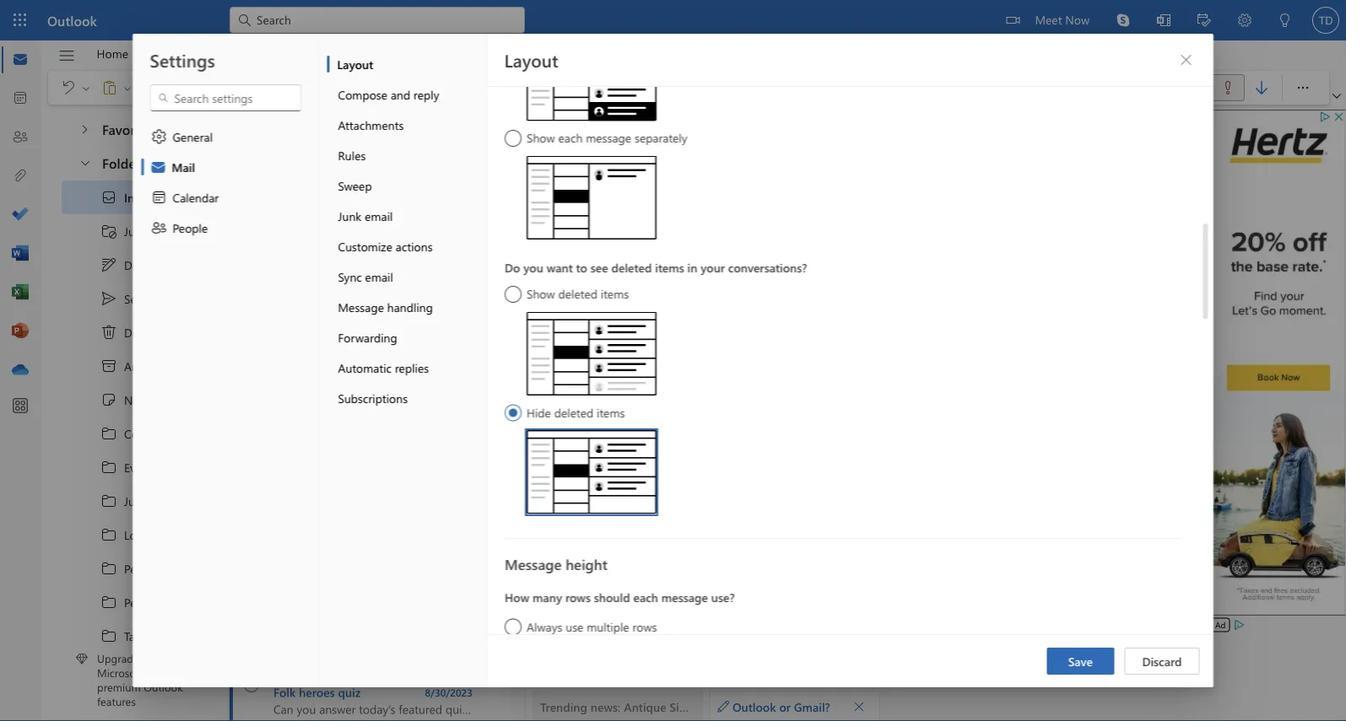 Task type: describe. For each thing, give the bounding box(es) containing it.
how many rows should each message use?
[[504, 590, 735, 606]]

more for microsoft bing trending news: should supreme court disqualify trump from… and more
[[638, 449, 666, 464]]

1 vertical spatial gmail?
[[794, 699, 831, 715]]

with?
[[711, 274, 743, 290]]

deleted for hide deleted items
[[554, 405, 593, 420]]

bing down junk email
[[326, 227, 350, 242]]

junk email
[[338, 208, 393, 224]]

calendar
[[173, 190, 219, 205]]


[[157, 92, 169, 104]]


[[1254, 79, 1271, 96]]

Add a subject text field
[[533, 209, 1051, 236]]

trump
[[538, 449, 572, 464]]

items for hide deleted items
[[596, 405, 625, 420]]


[[244, 678, 259, 693]]

options
[[525, 46, 567, 61]]

folders
[[102, 153, 147, 172]]

microsoft bing trending news: putin powerless to complain about china… and more
[[274, 600, 633, 632]]

 button
[[1245, 74, 1279, 101]]

quiz inside the microsoft bing nfl fun facts quiz
[[345, 517, 367, 533]]

excel image
[[12, 284, 29, 301]]


[[100, 392, 117, 409]]

5  tree item from the top
[[62, 552, 198, 586]]

forwarding button
[[327, 322, 487, 353]]

discard
[[1143, 654, 1182, 669]]


[[386, 79, 403, 96]]

hide
[[526, 405, 551, 420]]

nfl
[[274, 517, 294, 533]]

set your advertising preferences image
[[1233, 619, 1246, 632]]

people
[[173, 220, 208, 236]]

decrease indent image
[[671, 79, 705, 96]]

microsoft down temu
[[274, 227, 323, 242]]

save button
[[1047, 648, 1115, 675]]

excited
[[543, 307, 585, 323]]

automatic replies
[[338, 360, 429, 376]]

4  tree item from the top
[[62, 518, 198, 552]]

 button
[[134, 74, 168, 101]]

separately
[[634, 130, 687, 146]]

3  tree item from the top
[[62, 485, 198, 518]]

powerpoint image
[[12, 323, 29, 340]]

premium features image
[[76, 654, 88, 666]]

microsoft up legendary
[[274, 295, 323, 311]]

and inside microsoft bing trending news: should supreme court disqualify trump from… and more
[[614, 449, 634, 464]]

bullets image
[[604, 79, 637, 96]]

filter button
[[443, 118, 512, 145]]

connected
[[1038, 274, 1101, 290]]

want
[[546, 260, 573, 275]]

message for message height
[[504, 555, 561, 574]]

back
[[632, 307, 660, 323]]

application containing settings
[[0, 0, 1347, 722]]

items for show deleted items
[[601, 286, 629, 302]]


[[58, 47, 76, 65]]

insanely
[[432, 175, 476, 191]]

2 horizontal spatial it
[[1015, 274, 1023, 290]]

from…
[[575, 449, 611, 464]]

quiz for folk heroes quiz
[[338, 685, 361, 701]]

message inside option group
[[661, 590, 708, 606]]

i
[[854, 274, 857, 290]]

365
[[146, 666, 164, 681]]

of
[[391, 380, 402, 396]]

 drafts
[[100, 257, 155, 274]]

0 vertical spatial items
[[655, 260, 684, 275]]

june
[[124, 494, 148, 509]]

bing inside the microsoft bing nfl fun facts quiz
[[326, 500, 350, 516]]

0 vertical spatial more
[[635, 244, 662, 259]]

in
[[687, 260, 697, 275]]

drafts
[[124, 257, 155, 273]]

1 tree from the top
[[62, 106, 198, 147]]

 for basic text group
[[272, 83, 282, 93]]


[[151, 219, 168, 236]]

is
[[1025, 274, 1035, 290]]

meet
[[1035, 11, 1062, 27]]

message handling button
[[327, 292, 487, 322]]

trending for microsoft bing trending news: putin powerless to complain about china… and more
[[274, 617, 319, 632]]

putin
[[354, 617, 381, 632]]

you!
[[693, 307, 718, 323]]

outlook banner
[[0, 0, 1347, 41]]

sync email
[[338, 269, 393, 284]]

1  tree item from the top
[[62, 417, 198, 451]]

fun
[[297, 517, 314, 533]]

sewing
[[435, 244, 473, 259]]

1 horizontal spatial it
[[664, 290, 671, 307]]

use?
[[711, 590, 735, 606]]

to inside option group
[[576, 260, 587, 275]]

 tree item
[[62, 383, 198, 417]]


[[316, 122, 333, 139]]

attachments button
[[327, 110, 487, 140]]

document containing settings
[[0, 0, 1347, 722]]

chrome
[[1118, 274, 1163, 290]]

7  tree item from the top
[[62, 620, 198, 653]]

outlook inside banner
[[47, 11, 97, 29]]

replies
[[395, 360, 429, 376]]

left-rail-appbar navigation
[[3, 41, 37, 390]]

more apps image
[[12, 398, 29, 415]]

6  tree item from the top
[[62, 586, 198, 620]]

 tree item
[[62, 181, 198, 214]]

prices
[[504, 175, 536, 191]]

now
[[1066, 11, 1090, 27]]

bing inside microsoft bing trending news: should supreme court disqualify trump from… and more
[[328, 432, 352, 447]]

folk
[[274, 685, 296, 701]]

do you want to see deleted items in your conversations? option group
[[504, 255, 1181, 517]]

 deleted items
[[100, 324, 196, 341]]

 for  looney
[[100, 527, 117, 544]]

temu clearance only today - insanely low prices
[[274, 175, 536, 191]]

clipboard group
[[51, 71, 168, 105]]

reading pane main content
[[526, 106, 1207, 722]]

and right what…
[[612, 244, 632, 259]]

terms
[[357, 380, 388, 396]]

 for  personal
[[100, 561, 117, 577]]

increase indent image
[[705, 79, 739, 96]]

word image
[[12, 246, 29, 263]]

more for microsoft bing trending news: putin powerless to complain about china… and more
[[606, 617, 633, 632]]

you inside hey mike, which do you prefer to email with? outlook or gmail? i personally prefer gmail as it is connected to chrome so it makes for using it way easier. excited to hear back from you! sincerely, test
[[601, 274, 621, 290]]

use inside microsoft updates to our terms of use
[[405, 380, 423, 396]]

 button for basic text group
[[270, 76, 284, 100]]

 inside layout tab panel
[[1180, 53, 1193, 67]]

hey
[[543, 257, 566, 274]]

0 vertical spatial deleted
[[611, 260, 652, 275]]

how many rows should each message use? option group
[[504, 586, 1181, 667]]

inbox
[[124, 190, 154, 205]]

show each message separately
[[526, 130, 687, 146]]

 sent items
[[100, 290, 179, 307]]

customize actions
[[338, 238, 433, 254]]

folk heroes quiz
[[274, 685, 361, 701]]

 tree item
[[62, 316, 198, 350]]

 inside reading pane main content
[[853, 701, 865, 713]]

 for folders tree item
[[79, 156, 92, 169]]

as
[[999, 274, 1012, 290]]

customize
[[338, 238, 393, 254]]

hear
[[603, 307, 629, 323]]

 for 
[[100, 425, 117, 442]]

do you want to see deleted items in your conversations?
[[504, 260, 807, 275]]

0 horizontal spatial it
[[560, 290, 567, 307]]

general
[[173, 129, 213, 144]]

features
[[97, 694, 136, 709]]

help
[[206, 46, 230, 61]]

settings heading
[[150, 48, 215, 72]]

 button
[[847, 74, 881, 101]]


[[100, 358, 117, 375]]

target
[[124, 629, 156, 644]]

filter
[[476, 124, 501, 140]]

to do image
[[12, 207, 29, 224]]

layout inside layout 'button'
[[337, 56, 373, 72]]

dialog containing settings
[[0, 0, 1347, 722]]

 for  june 2023
[[100, 493, 117, 510]]

to inside microsoft bing trending news: putin powerless to complain about china… and more
[[439, 617, 450, 632]]

monsters
[[332, 312, 380, 328]]

items for 
[[150, 291, 179, 307]]

Message body, press Alt+F10 to exit text field
[[543, 257, 1180, 492]]

 tree item
[[62, 282, 198, 316]]

news: for microsoft bing trending news: putin powerless to complain about china… and more
[[322, 617, 351, 632]]

 pets
[[100, 594, 145, 611]]

 notes
[[100, 392, 155, 409]]

values
[[523, 244, 557, 259]]

mike@example.com button
[[604, 170, 733, 190]]

 looney
[[100, 527, 162, 544]]

1 horizontal spatial rows
[[632, 619, 657, 635]]

layout inside layout tab panel
[[504, 48, 559, 72]]

temu
[[274, 175, 303, 191]]

bing inside microsoft bing trending news: putin powerless to complain about china… and more
[[326, 600, 350, 615]]

numbering image
[[637, 79, 671, 96]]

home
[[97, 46, 128, 61]]

 button for folders tree item
[[70, 147, 99, 178]]



Task type: locate. For each thing, give the bounding box(es) containing it.
outlook inside hey mike, which do you prefer to email with? outlook or gmail? i personally prefer gmail as it is connected to chrome so it makes for using it way easier. excited to hear back from you! sincerely, test
[[745, 274, 792, 290]]

bing down facts at the left bottom of the page
[[326, 600, 350, 615]]

news: left the should
[[324, 449, 354, 464]]

supreme
[[398, 449, 446, 464]]

include group
[[1080, 71, 1204, 105]]

it right so
[[560, 290, 567, 307]]

0 horizontal spatial 
[[853, 701, 865, 713]]

rows
[[565, 590, 591, 606], [632, 619, 657, 635]]

mail image
[[12, 51, 29, 68]]

see
[[590, 260, 608, 275]]

news:
[[322, 244, 351, 259], [324, 449, 354, 464], [322, 617, 351, 632]]

items for 
[[168, 325, 196, 340]]

antique
[[354, 244, 395, 259]]

deleted up excited at the left top of the page
[[558, 286, 597, 302]]

more down how many rows should each message use?
[[606, 617, 633, 632]]

show down hey
[[526, 286, 555, 302]]

to
[[562, 173, 574, 188]]

2023
[[151, 494, 177, 509]]

 up  pets on the bottom left
[[100, 561, 117, 577]]

 for  target
[[100, 628, 117, 645]]

tree containing 
[[62, 181, 198, 721]]

2 vertical spatial trending
[[274, 617, 319, 632]]

show up 'prices'
[[526, 130, 555, 146]]

0 horizontal spatial prefer
[[624, 274, 659, 290]]

junk inside  junk email
[[124, 224, 148, 239]]

save
[[1069, 654, 1093, 669]]

1 trending from the top
[[274, 244, 319, 259]]

document
[[0, 0, 1347, 722]]

sweep
[[338, 178, 372, 193]]

1 horizontal spatial you
[[601, 274, 621, 290]]

options button
[[513, 41, 580, 67]]

0 vertical spatial show
[[526, 130, 555, 146]]

 tree item
[[62, 350, 198, 383]]

bing up legendary monsters quiz
[[326, 295, 350, 311]]

to left way
[[662, 274, 673, 290]]

basic text group
[[176, 71, 1032, 105]]

files image
[[12, 168, 29, 185]]

2 trending from the top
[[274, 449, 321, 464]]

3 microsoft bing from the top
[[274, 668, 352, 684]]

0 vertical spatial message
[[338, 299, 384, 315]]

2 prefer from the left
[[924, 274, 958, 290]]

2 tree from the top
[[62, 181, 198, 721]]

news: left the putin
[[322, 617, 351, 632]]

 tree item down  events
[[62, 485, 198, 518]]

 tree item
[[62, 248, 198, 282]]

use
[[405, 380, 423, 396], [565, 619, 583, 635]]

 left pets
[[100, 594, 117, 611]]

 inside basic text group
[[272, 83, 282, 93]]

1 vertical spatial microsoft bing
[[274, 295, 350, 311]]

low
[[479, 175, 501, 191]]

0 vertical spatial 
[[272, 83, 282, 93]]

more inside microsoft bing trending news: should supreme court disqualify trump from… and more
[[638, 449, 666, 464]]

and inside microsoft bing trending news: putin powerless to complain about china… and more
[[583, 617, 602, 632]]

0 vertical spatial  button
[[270, 76, 284, 100]]

5  from the top
[[100, 561, 117, 577]]


[[1007, 14, 1020, 27]]

1 vertical spatial items
[[601, 286, 629, 302]]

message up many
[[504, 555, 561, 574]]

message left use?
[[661, 590, 708, 606]]

message inside layout tab panel
[[504, 555, 561, 574]]

 button
[[270, 76, 284, 100], [70, 147, 99, 178]]

0 vertical spatial news:
[[322, 244, 351, 259]]

meet now
[[1035, 11, 1090, 27]]

your
[[700, 260, 725, 275]]

tab list containing home
[[84, 41, 580, 67]]

trending inside microsoft bing trending news: putin powerless to complain about china… and more
[[274, 617, 319, 632]]

1 vertical spatial rows
[[632, 619, 657, 635]]

layout
[[504, 48, 559, 72], [337, 56, 373, 72]]

bing up facts at the left bottom of the page
[[326, 500, 350, 516]]

mike@example.com
[[609, 171, 714, 187]]

quiz
[[383, 312, 405, 328], [345, 517, 367, 533], [338, 685, 361, 701]]

layout tab panel
[[488, 0, 1214, 690]]

0 horizontal spatial  button
[[70, 147, 99, 178]]

more inside microsoft bing trending news: putin powerless to complain about china… and more
[[606, 617, 633, 632]]

way
[[674, 290, 697, 307]]

microsoft inside the microsoft bing nfl fun facts quiz
[[274, 500, 323, 516]]

help button
[[193, 41, 243, 67]]

makes
[[570, 290, 608, 307]]

trending for microsoft bing trending news: should supreme court disqualify trump from… and more
[[274, 449, 321, 464]]

1 vertical spatial trending
[[274, 449, 321, 464]]

1 vertical spatial news:
[[324, 449, 354, 464]]

or inside hey mike, which do you prefer to email with? outlook or gmail? i personally prefer gmail as it is connected to chrome so it makes for using it way easier. excited to hear back from you! sincerely, test
[[795, 274, 807, 290]]

0 vertical spatial or
[[795, 274, 807, 290]]

layout button
[[327, 49, 487, 79]]

 tree item up  personal
[[62, 518, 198, 552]]

to left hear
[[588, 307, 600, 323]]

news: up sync on the top left of page
[[322, 244, 351, 259]]

 button
[[1173, 46, 1200, 73], [848, 695, 871, 719]]

4  from the top
[[100, 527, 117, 544]]

microsoft inside microsoft bing trending news: putin powerless to complain about china… and more
[[274, 600, 323, 615]]

microsoft up features
[[97, 666, 143, 681]]

to inside upgrade to microsoft 365 with premium outlook features
[[142, 652, 152, 666]]

 for  pets
[[100, 594, 117, 611]]

microsoft bing trending news: should supreme court disqualify trump from… and more
[[274, 432, 666, 464]]

email inside button
[[365, 208, 393, 224]]

events
[[124, 460, 158, 475]]

should
[[357, 449, 395, 464]]

actions
[[396, 238, 433, 254]]

use inside option group
[[565, 619, 583, 635]]

only
[[361, 175, 386, 191]]

0 horizontal spatial layout
[[337, 56, 373, 72]]

 target
[[100, 628, 156, 645]]

people image
[[12, 129, 29, 146]]

items right deleted
[[168, 325, 196, 340]]

microsoft inside upgrade to microsoft 365 with premium outlook features
[[97, 666, 143, 681]]

1 horizontal spatial layout
[[504, 48, 559, 72]]

trending up folk
[[274, 617, 319, 632]]

and inside button
[[391, 87, 410, 102]]

microsoft inside microsoft updates to our terms of use
[[274, 363, 325, 379]]

outlook right with?
[[745, 274, 792, 290]]

0 vertical spatial message
[[586, 130, 631, 146]]

insert
[[329, 46, 358, 61]]

it left way
[[664, 290, 671, 307]]

more right from…
[[638, 449, 666, 464]]

trending news: antique singer sewing machine values & what… and more
[[274, 244, 662, 259]]

sincerely,
[[543, 323, 599, 340]]

updates
[[274, 380, 318, 396]]

it
[[1015, 274, 1023, 290], [560, 290, 567, 307], [664, 290, 671, 307]]

to button
[[542, 167, 594, 194]]

machine
[[476, 244, 520, 259]]

0 vertical spatial gmail?
[[810, 274, 851, 290]]

1 vertical spatial quiz
[[345, 517, 367, 533]]

bing up folk heroes quiz
[[328, 668, 352, 684]]

rules button
[[327, 140, 487, 171]]

microsoft up the updates
[[274, 363, 325, 379]]

0 horizontal spatial use
[[405, 380, 423, 396]]


[[1180, 53, 1193, 67], [853, 701, 865, 713]]

to left the our
[[321, 380, 332, 396]]

email for sync email
[[365, 269, 393, 284]]

junk down sweep
[[338, 208, 362, 224]]

quiz right heroes at the left bottom
[[338, 685, 361, 701]]

 inside folders tree item
[[79, 156, 92, 169]]

 left the looney
[[100, 527, 117, 544]]

1 vertical spatial show
[[526, 286, 555, 302]]

0 horizontal spatial message
[[586, 130, 631, 146]]

use right always
[[565, 619, 583, 635]]

to left complain
[[439, 617, 450, 632]]

and right from…
[[614, 449, 634, 464]]

 tree item up  target
[[62, 586, 198, 620]]

to left the chrome
[[1103, 274, 1115, 290]]

onedrive image
[[12, 362, 29, 379]]

 tree item
[[62, 214, 198, 248]]

1 microsoft bing from the top
[[274, 227, 350, 242]]

each right should
[[633, 590, 658, 606]]

2 vertical spatial quiz
[[338, 685, 361, 701]]

deleted right see
[[611, 260, 652, 275]]

outlook up the  button
[[47, 11, 97, 29]]

attachments
[[338, 117, 404, 133]]

layout right draw
[[504, 48, 559, 72]]

junk left 
[[124, 224, 148, 239]]

layout up 
[[337, 56, 373, 72]]

0 vertical spatial microsoft bing
[[274, 227, 350, 242]]

calendar image
[[12, 90, 29, 107]]

email
[[365, 208, 393, 224], [365, 269, 393, 284], [676, 274, 709, 290]]

news: inside microsoft bing trending news: should supreme court disqualify trump from… and more
[[324, 449, 354, 464]]


[[143, 79, 160, 96]]

outlook right 
[[733, 699, 776, 715]]

items up hear
[[601, 286, 629, 302]]

notes
[[124, 392, 155, 408]]

show inside do you want to see deleted items in your conversations? option group
[[526, 286, 555, 302]]

do
[[583, 274, 598, 290]]

1 horizontal spatial use
[[565, 619, 583, 635]]

 button
[[1211, 74, 1245, 101]]

0 horizontal spatial rows
[[565, 590, 591, 606]]

deleted right hide
[[554, 405, 593, 420]]

1 horizontal spatial junk
[[338, 208, 362, 224]]

0 vertical spatial quiz
[[383, 312, 405, 328]]

0 vertical spatial tree
[[62, 106, 198, 147]]

2 vertical spatial news:
[[322, 617, 351, 632]]

items inside  deleted items
[[168, 325, 196, 340]]

 tree item down  looney
[[62, 552, 198, 586]]

 tree item up  events
[[62, 417, 198, 451]]

conversations?
[[728, 260, 807, 275]]

0 horizontal spatial junk
[[124, 224, 148, 239]]

tree
[[62, 106, 198, 147], [62, 181, 198, 721]]

deleted
[[611, 260, 652, 275], [558, 286, 597, 302], [554, 405, 593, 420]]

junk email button
[[327, 201, 487, 231]]

items inside  sent items
[[150, 291, 179, 307]]

clearance
[[306, 175, 358, 191]]

message for message handling
[[338, 299, 384, 315]]

settings tab list
[[133, 34, 319, 688]]

1 vertical spatial  button
[[848, 695, 871, 719]]


[[151, 128, 168, 145]]

2  tree item from the top
[[62, 451, 198, 485]]

1 vertical spatial use
[[565, 619, 583, 635]]

items left in
[[655, 260, 684, 275]]

upgrade
[[97, 652, 139, 666]]

 down ''
[[100, 425, 117, 442]]

microsoft bing up legendary
[[274, 295, 350, 311]]

80
[[168, 190, 182, 205]]

1 horizontal spatial  button
[[1173, 46, 1200, 73]]

0 vertical spatial use
[[405, 380, 423, 396]]

 button
[[50, 41, 84, 70]]

0 horizontal spatial  button
[[848, 695, 871, 719]]

1 vertical spatial or
[[780, 699, 791, 715]]

items right sent
[[150, 291, 179, 307]]

to
[[576, 260, 587, 275], [662, 274, 673, 290], [1103, 274, 1115, 290], [588, 307, 600, 323], [321, 380, 332, 396], [439, 617, 450, 632], [142, 652, 152, 666]]

show for show each message separately
[[526, 130, 555, 146]]

0 horizontal spatial message
[[338, 299, 384, 315]]

1 vertical spatial message
[[661, 590, 708, 606]]

1 vertical spatial tree
[[62, 181, 198, 721]]

1 vertical spatial deleted
[[558, 286, 597, 302]]

powerless
[[385, 617, 435, 632]]

sent
[[124, 291, 147, 307]]

 personal
[[100, 561, 168, 577]]

1 horizontal spatial message
[[661, 590, 708, 606]]

microsoft up fun on the bottom left
[[274, 500, 323, 516]]

folders tree item
[[62, 147, 198, 181]]

0 vertical spatial  button
[[1173, 46, 1200, 73]]

outlook right premium
[[144, 680, 183, 695]]

message down the sync email
[[338, 299, 384, 315]]

trending up the microsoft bing nfl fun facts quiz
[[274, 449, 321, 464]]

bing down the our
[[328, 432, 352, 447]]

how
[[504, 590, 529, 606]]

gmail
[[961, 274, 996, 290]]


[[1220, 79, 1237, 96]]

3  from the top
[[100, 493, 117, 510]]

outlook inside upgrade to microsoft 365 with premium outlook features
[[144, 680, 183, 695]]

automatic replies button
[[327, 353, 487, 383]]

personal
[[124, 561, 168, 577]]

 button left tags group
[[1173, 46, 1200, 73]]

quiz up forwarding
[[383, 312, 405, 328]]

news: for microsoft bing trending news: should supreme court disqualify trump from… and more
[[324, 449, 354, 464]]

application
[[0, 0, 1347, 722]]

deleted for show deleted items
[[558, 286, 597, 302]]

email inside button
[[365, 269, 393, 284]]

news: inside microsoft bing trending news: putin powerless to complain about china… and more
[[322, 617, 351, 632]]

1 vertical spatial  button
[[70, 147, 99, 178]]

1 horizontal spatial 
[[272, 83, 282, 93]]

superscript image
[[998, 79, 1032, 96]]

tags group
[[1211, 71, 1279, 105]]

0 horizontal spatial you
[[523, 260, 543, 275]]

each inside option group
[[633, 590, 658, 606]]

 tree item down pets
[[62, 620, 198, 653]]

1 vertical spatial items
[[168, 325, 196, 340]]

 down how many rows should each message use? option group
[[853, 701, 865, 713]]

prefer left gmail
[[924, 274, 958, 290]]

trending inside microsoft bing trending news: should supreme court disqualify trump from… and more
[[274, 449, 321, 464]]

trending up legendary
[[274, 244, 319, 259]]

1 prefer from the left
[[624, 274, 659, 290]]

 left events
[[100, 459, 117, 476]]

microsoft up folk
[[274, 668, 325, 684]]

1 horizontal spatial prefer
[[924, 274, 958, 290]]

test
[[543, 342, 568, 358]]

quiz right facts at the left bottom of the page
[[345, 517, 367, 533]]

insert button
[[316, 41, 371, 67]]

message list list box
[[230, 150, 666, 722]]

2 vertical spatial items
[[596, 405, 625, 420]]

Select a conversation checkbox
[[233, 661, 274, 697]]


[[100, 223, 117, 240]]

 up upgrade
[[100, 628, 117, 645]]

you inside option group
[[523, 260, 543, 275]]

tab list
[[84, 41, 580, 67]]

from
[[663, 307, 690, 323]]

0 vertical spatial 
[[1180, 53, 1193, 67]]

1 vertical spatial message
[[504, 555, 561, 574]]

items up from…
[[596, 405, 625, 420]]

multiple
[[586, 619, 629, 635]]

or right 
[[780, 699, 791, 715]]

2 vertical spatial deleted
[[554, 405, 593, 420]]

or
[[795, 274, 807, 290], [780, 699, 791, 715]]

bing
[[326, 227, 350, 242], [326, 295, 350, 311], [328, 432, 352, 447], [326, 500, 350, 516], [326, 600, 350, 615], [328, 668, 352, 684]]

To text field
[[603, 170, 1128, 193]]

or left i
[[795, 274, 807, 290]]

2  from the top
[[100, 459, 117, 476]]

 tree item
[[62, 417, 198, 451], [62, 451, 198, 485], [62, 485, 198, 518], [62, 518, 198, 552], [62, 552, 198, 586], [62, 586, 198, 620], [62, 620, 198, 653]]

1 horizontal spatial or
[[795, 274, 807, 290]]

0 vertical spatial trending
[[274, 244, 319, 259]]

rows right many
[[565, 590, 591, 606]]

 archive
[[100, 358, 162, 375]]

facts
[[317, 517, 341, 533]]

1 horizontal spatial 
[[1180, 53, 1193, 67]]

message list section
[[230, 108, 666, 722]]

microsoft inside microsoft bing trending news: should supreme court disqualify trump from… and more
[[274, 432, 325, 447]]

0 vertical spatial items
[[150, 291, 179, 307]]

2 vertical spatial more
[[606, 617, 633, 632]]

7  from the top
[[100, 628, 117, 645]]

microsoft down fun on the bottom left
[[274, 600, 323, 615]]

1 vertical spatial 
[[79, 156, 92, 169]]

email left with?
[[676, 274, 709, 290]]

dialog
[[0, 0, 1347, 722]]

email inside hey mike, which do you prefer to email with? outlook or gmail? i personally prefer gmail as it is connected to chrome so it makes for using it way easier. excited to hear back from you! sincerely, test
[[676, 274, 709, 290]]

0 horizontal spatial or
[[780, 699, 791, 715]]

1 vertical spatial each
[[633, 590, 658, 606]]

0 horizontal spatial 
[[79, 156, 92, 169]]

0 vertical spatial each
[[558, 130, 582, 146]]


[[855, 79, 872, 96]]


[[352, 79, 369, 96]]

microsoft bing up heroes at the left bottom
[[274, 668, 352, 684]]

rows right multiple
[[632, 619, 657, 635]]

easier.
[[700, 290, 738, 307]]

email for junk email
[[365, 208, 393, 224]]

3 trending from the top
[[274, 617, 319, 632]]

email down "antique"
[[365, 269, 393, 284]]

 button down how many rows should each message use? option group
[[848, 695, 871, 719]]

and left reply
[[391, 87, 410, 102]]

2 vertical spatial microsoft bing
[[274, 668, 352, 684]]

microsoft bing for trending
[[274, 227, 350, 242]]

more up do you want to see deleted items in your conversations?
[[635, 244, 662, 259]]

 button
[[561, 74, 595, 101]]

layout heading
[[504, 48, 559, 72]]

Search settings search field
[[169, 89, 284, 106]]

microsoft down the updates
[[274, 432, 325, 447]]

6  from the top
[[100, 594, 117, 611]]

quiz for legendary monsters quiz
[[383, 312, 405, 328]]

2 show from the top
[[526, 286, 555, 302]]

subscript image
[[964, 79, 998, 96]]

junk
[[338, 208, 362, 224], [124, 224, 148, 239]]

hide deleted items
[[526, 405, 625, 420]]

to left see
[[576, 260, 587, 275]]

 for  events
[[100, 459, 117, 476]]

0 horizontal spatial each
[[558, 130, 582, 146]]

show for show deleted items
[[526, 286, 555, 302]]

0 vertical spatial rows
[[565, 590, 591, 606]]

1  from the top
[[100, 425, 117, 442]]

legendary
[[274, 312, 328, 328]]

to down target
[[142, 652, 152, 666]]

message down basic text group
[[586, 130, 631, 146]]

hey mike, which do you prefer to email with? outlook or gmail? i personally prefer gmail as it is connected to chrome so it makes for using it way easier. excited to hear back from you! sincerely, test
[[543, 257, 1163, 358]]

 button inside folders tree item
[[70, 147, 99, 178]]

1 horizontal spatial  button
[[270, 76, 284, 100]]

draw button
[[459, 41, 512, 67]]

 button
[[813, 74, 847, 101]]

junk inside button
[[338, 208, 362, 224]]

and right china…
[[583, 617, 602, 632]]

which
[[543, 274, 580, 290]]

1 vertical spatial more
[[638, 449, 666, 464]]

use right 'of'
[[405, 380, 423, 396]]

to inside microsoft updates to our terms of use
[[321, 380, 332, 396]]

 tree item up june
[[62, 451, 198, 485]]

2 microsoft bing from the top
[[274, 295, 350, 311]]

1 horizontal spatial message
[[504, 555, 561, 574]]

today
[[389, 175, 421, 191]]

each up to
[[558, 130, 582, 146]]

it left is
[[1015, 274, 1023, 290]]

reply
[[414, 87, 439, 102]]

 up "include" group
[[1180, 53, 1193, 67]]

microsoft bing for legendary
[[274, 295, 350, 311]]

you down the 'values'
[[523, 260, 543, 275]]

microsoft bing down 'clearance'
[[274, 227, 350, 242]]

gmail? inside hey mike, which do you prefer to email with? outlook or gmail? i personally prefer gmail as it is connected to chrome so it makes for using it way easier. excited to hear back from you! sincerely, test
[[810, 274, 851, 290]]

1 show from the top
[[526, 130, 555, 146]]

you right do
[[601, 274, 621, 290]]

email up "customize actions"
[[365, 208, 393, 224]]

1 vertical spatial 
[[853, 701, 865, 713]]


[[151, 189, 168, 206]]

1 horizontal spatial each
[[633, 590, 658, 606]]

prefer up back
[[624, 274, 659, 290]]

 left june
[[100, 493, 117, 510]]

message inside message handling button
[[338, 299, 384, 315]]

legendary monsters quiz
[[274, 312, 405, 328]]

microsoft bing for folk
[[274, 668, 352, 684]]



Task type: vqa. For each thing, say whether or not it's contained in the screenshot.
Format text button
no



